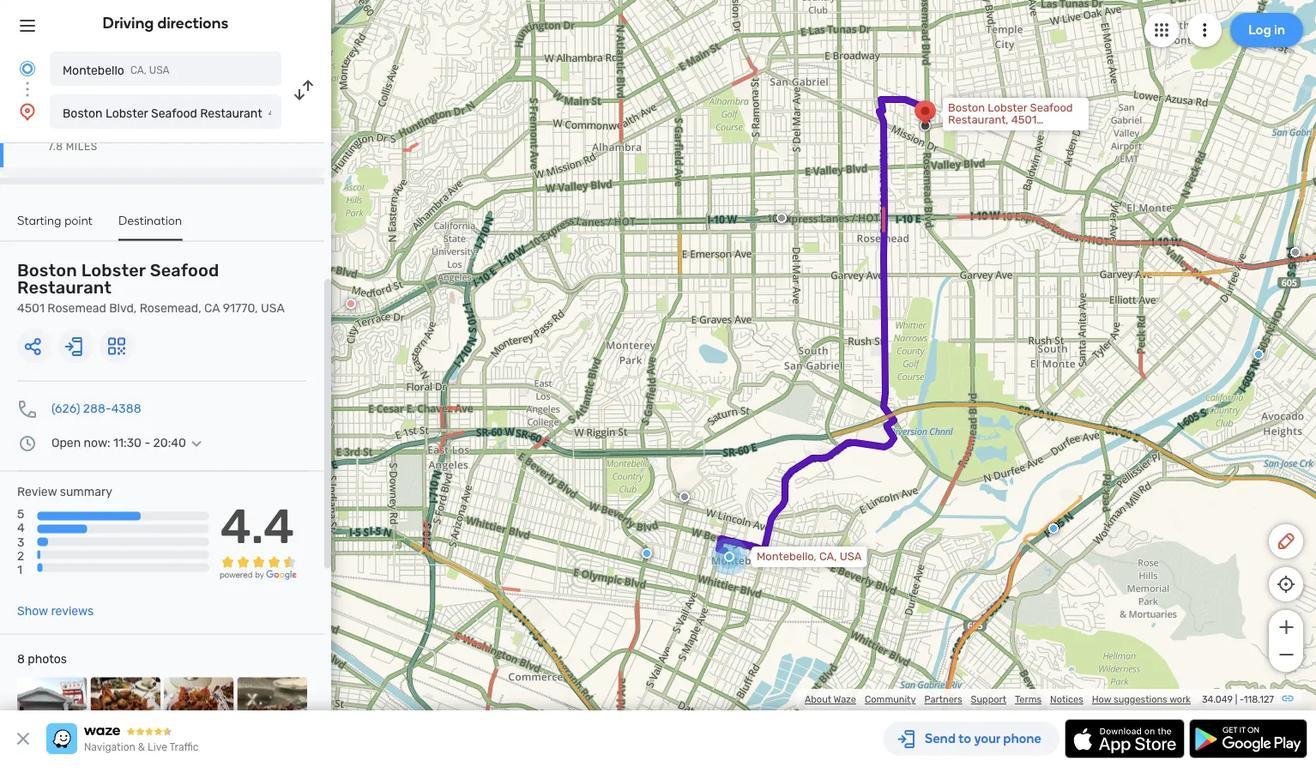 Task type: describe. For each thing, give the bounding box(es) containing it.
34.049 | -118.127
[[1202, 694, 1274, 705]]

how
[[1092, 694, 1112, 705]]

notices link
[[1050, 694, 1084, 705]]

montebello,
[[757, 550, 817, 563]]

lobster for boston lobster seafood restaurant 4501 rosemead blvd, rosemead, ca 91770, usa
[[81, 260, 146, 281]]

chevron down image
[[186, 436, 207, 450]]

montebello, ca, usa
[[757, 550, 862, 563]]

34.049
[[1202, 694, 1233, 705]]

open
[[51, 436, 81, 450]]

location image
[[17, 101, 38, 122]]

1 vertical spatial police image
[[642, 548, 652, 559]]

starting point
[[17, 213, 93, 227]]

destination button
[[118, 213, 182, 241]]

1 horizontal spatial -
[[1240, 694, 1244, 705]]

accident image
[[1291, 247, 1301, 257]]

8
[[17, 652, 25, 666]]

summary
[[60, 485, 112, 499]]

4388
[[111, 402, 141, 416]]

4501
[[17, 301, 45, 315]]

blvd,
[[109, 301, 137, 315]]

boston for boston lobster seafood restaurant 4501 rosemead blvd, rosemead, ca 91770, usa
[[17, 260, 77, 281]]

current location image
[[17, 58, 38, 79]]

driving
[[103, 14, 154, 32]]

4.4
[[220, 498, 295, 555]]

zoom in image
[[1276, 617, 1297, 638]]

3
[[17, 535, 24, 549]]

starting point button
[[17, 213, 93, 239]]

2
[[17, 549, 24, 563]]

about waze link
[[805, 694, 856, 705]]

show
[[17, 604, 48, 618]]

(626)
[[51, 402, 80, 416]]

traffic
[[169, 741, 199, 753]]

destination
[[118, 213, 182, 227]]

(626) 288-4388
[[51, 402, 141, 416]]

call image
[[17, 399, 38, 419]]

7.8 miles
[[48, 141, 98, 153]]

about waze community partners support terms notices how suggestions work
[[805, 694, 1191, 705]]

boston lobster seafood restaurant 4501 rosemead blvd, rosemead, ca 91770, usa
[[17, 260, 285, 315]]

how suggestions work link
[[1092, 694, 1191, 705]]

(626) 288-4388 link
[[51, 402, 141, 416]]

work
[[1170, 694, 1191, 705]]

91770,
[[223, 301, 258, 315]]

ca, for montebello
[[130, 64, 147, 76]]

1 horizontal spatial accident image
[[777, 213, 787, 223]]

118.127
[[1244, 694, 1274, 705]]

show reviews
[[17, 604, 94, 618]]

photos
[[28, 652, 67, 666]]

driving directions
[[103, 14, 229, 32]]

open now: 11:30 - 20:40
[[51, 436, 186, 450]]

4
[[17, 521, 25, 535]]

support link
[[971, 694, 1007, 705]]

restaurant for boston lobster seafood restaurant 4501 rosemead blvd, rosemead, ca 91770, usa
[[17, 278, 112, 298]]

&
[[138, 741, 145, 753]]

pencil image
[[1276, 531, 1297, 552]]

8 photos
[[17, 652, 67, 666]]

image 3 of boston lobster seafood restaurant, rosemead image
[[164, 678, 234, 747]]

5
[[17, 507, 24, 521]]

11:30
[[113, 436, 142, 450]]

|
[[1235, 694, 1238, 705]]

partners
[[925, 694, 962, 705]]

1 vertical spatial accident image
[[680, 492, 690, 502]]

live
[[148, 741, 167, 753]]

zoom out image
[[1276, 644, 1297, 665]]

7.8
[[48, 141, 63, 153]]



Task type: locate. For each thing, give the bounding box(es) containing it.
miles
[[66, 141, 98, 153]]

waze
[[834, 694, 856, 705]]

clock image
[[17, 433, 38, 454]]

lobster inside button
[[105, 106, 148, 120]]

0 horizontal spatial usa
[[149, 64, 170, 76]]

0 vertical spatial -
[[145, 436, 150, 450]]

usa right montebello,
[[840, 550, 862, 563]]

1 horizontal spatial restaurant
[[200, 106, 262, 120]]

boston up miles on the left of page
[[63, 106, 103, 120]]

20:40
[[153, 436, 186, 450]]

1 horizontal spatial ca,
[[820, 550, 837, 563]]

1 horizontal spatial usa
[[261, 301, 285, 315]]

0 vertical spatial boston
[[63, 106, 103, 120]]

community
[[865, 694, 916, 705]]

x image
[[13, 729, 33, 749]]

seafood up the rosemead,
[[150, 260, 219, 281]]

montebello
[[63, 63, 124, 77]]

seafood inside boston lobster seafood restaurant 4501 rosemead blvd, rosemead, ca 91770, usa
[[150, 260, 219, 281]]

2 horizontal spatial usa
[[840, 550, 862, 563]]

- right 11:30
[[145, 436, 150, 450]]

0 vertical spatial seafood
[[151, 106, 197, 120]]

boston
[[63, 106, 103, 120], [17, 260, 77, 281]]

1
[[17, 562, 22, 577]]

0 horizontal spatial restaurant
[[17, 278, 112, 298]]

restaurant inside the boston lobster seafood restaurant button
[[200, 106, 262, 120]]

community link
[[865, 694, 916, 705]]

-
[[145, 436, 150, 450], [1240, 694, 1244, 705]]

1 vertical spatial seafood
[[150, 260, 219, 281]]

image 2 of boston lobster seafood restaurant, rosemead image
[[91, 678, 160, 747]]

point
[[65, 213, 93, 227]]

terms link
[[1015, 694, 1042, 705]]

0 vertical spatial lobster
[[105, 106, 148, 120]]

seafood down 'montebello ca, usa'
[[151, 106, 197, 120]]

0 horizontal spatial accident image
[[680, 492, 690, 502]]

0 vertical spatial ca,
[[130, 64, 147, 76]]

lobster
[[105, 106, 148, 120], [81, 260, 146, 281]]

police image
[[1049, 523, 1059, 534], [642, 548, 652, 559]]

lobster down 'montebello ca, usa'
[[105, 106, 148, 120]]

directions
[[157, 14, 229, 32]]

usa up the boston lobster seafood restaurant button
[[149, 64, 170, 76]]

suggestions
[[1114, 694, 1168, 705]]

0 horizontal spatial ca,
[[130, 64, 147, 76]]

notices
[[1050, 694, 1084, 705]]

boston inside the boston lobster seafood restaurant button
[[63, 106, 103, 120]]

lobster up blvd,
[[81, 260, 146, 281]]

288-
[[83, 402, 111, 416]]

navigation & live traffic
[[84, 741, 199, 753]]

ca,
[[130, 64, 147, 76], [820, 550, 837, 563]]

accident image
[[777, 213, 787, 223], [680, 492, 690, 502]]

image 1 of boston lobster seafood restaurant, rosemead image
[[17, 678, 87, 747]]

police image
[[1254, 349, 1264, 360]]

usa right 91770,
[[261, 301, 285, 315]]

boston lobster seafood restaurant
[[63, 106, 262, 120]]

image 4 of boston lobster seafood restaurant, rosemead image
[[237, 678, 307, 747]]

seafood inside button
[[151, 106, 197, 120]]

restaurant inside boston lobster seafood restaurant 4501 rosemead blvd, rosemead, ca 91770, usa
[[17, 278, 112, 298]]

usa for montebello,
[[840, 550, 862, 563]]

1 vertical spatial restaurant
[[17, 278, 112, 298]]

rosemead
[[47, 301, 106, 315]]

review
[[17, 485, 57, 499]]

1 horizontal spatial police image
[[1049, 523, 1059, 534]]

seafood for boston lobster seafood restaurant
[[151, 106, 197, 120]]

seafood
[[151, 106, 197, 120], [150, 260, 219, 281]]

usa inside boston lobster seafood restaurant 4501 rosemead blvd, rosemead, ca 91770, usa
[[261, 301, 285, 315]]

boston for boston lobster seafood restaurant
[[63, 106, 103, 120]]

ca, right "montebello"
[[130, 64, 147, 76]]

now:
[[84, 436, 110, 450]]

lobster inside boston lobster seafood restaurant 4501 rosemead blvd, rosemead, ca 91770, usa
[[81, 260, 146, 281]]

0 vertical spatial accident image
[[777, 213, 787, 223]]

5 4 3 2 1
[[17, 507, 25, 577]]

1 vertical spatial lobster
[[81, 260, 146, 281]]

0 vertical spatial police image
[[1049, 523, 1059, 534]]

restaurant
[[200, 106, 262, 120], [17, 278, 112, 298]]

reviews
[[51, 604, 94, 618]]

1 vertical spatial usa
[[261, 301, 285, 315]]

1 vertical spatial boston
[[17, 260, 77, 281]]

rosemead,
[[140, 301, 201, 315]]

ca
[[204, 301, 220, 315]]

support
[[971, 694, 1007, 705]]

ca, for montebello,
[[820, 550, 837, 563]]

- right | on the bottom of the page
[[1240, 694, 1244, 705]]

seafood for boston lobster seafood restaurant 4501 rosemead blvd, rosemead, ca 91770, usa
[[150, 260, 219, 281]]

lobster for boston lobster seafood restaurant
[[105, 106, 148, 120]]

1 vertical spatial -
[[1240, 694, 1244, 705]]

boston lobster seafood restaurant button
[[50, 94, 281, 129]]

terms
[[1015, 694, 1042, 705]]

usa for montebello
[[149, 64, 170, 76]]

ca, inside 'montebello ca, usa'
[[130, 64, 147, 76]]

boston up 4501
[[17, 260, 77, 281]]

0 horizontal spatial -
[[145, 436, 150, 450]]

2 vertical spatial usa
[[840, 550, 862, 563]]

road closed image
[[346, 299, 356, 309]]

starting
[[17, 213, 61, 227]]

partners link
[[925, 694, 962, 705]]

0 vertical spatial usa
[[149, 64, 170, 76]]

open now: 11:30 - 20:40 button
[[51, 436, 207, 450]]

navigation
[[84, 741, 135, 753]]

link image
[[1281, 692, 1295, 705]]

usa
[[149, 64, 170, 76], [261, 301, 285, 315], [840, 550, 862, 563]]

0 horizontal spatial police image
[[642, 548, 652, 559]]

usa inside 'montebello ca, usa'
[[149, 64, 170, 76]]

boston inside boston lobster seafood restaurant 4501 rosemead blvd, rosemead, ca 91770, usa
[[17, 260, 77, 281]]

restaurant for boston lobster seafood restaurant
[[200, 106, 262, 120]]

0 vertical spatial restaurant
[[200, 106, 262, 120]]

1 vertical spatial ca,
[[820, 550, 837, 563]]

ca, right montebello,
[[820, 550, 837, 563]]

review summary
[[17, 485, 112, 499]]

about
[[805, 694, 832, 705]]

montebello ca, usa
[[63, 63, 170, 77]]



Task type: vqa. For each thing, say whether or not it's contained in the screenshot.
'sf' in Chinatown, Sf Driving Directions
no



